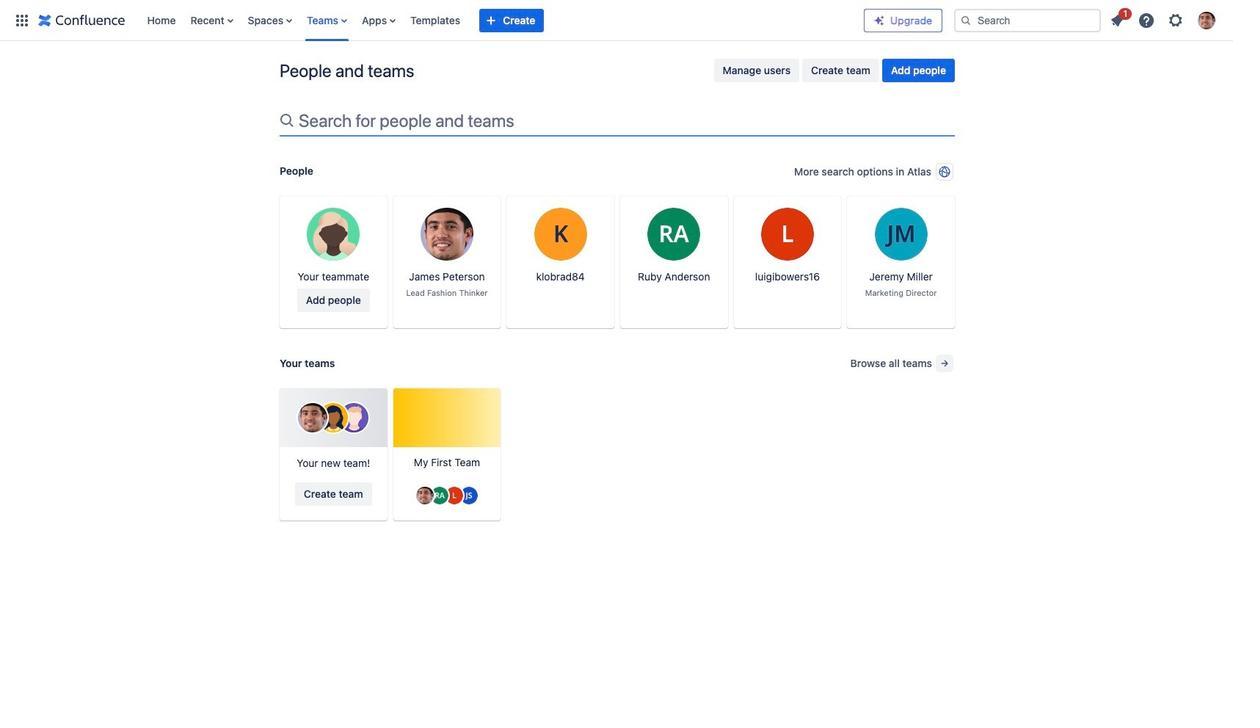 Task type: locate. For each thing, give the bounding box(es) containing it.
ruby anderson image
[[431, 487, 449, 504]]

confluence image
[[38, 11, 125, 29], [38, 11, 125, 29]]

None search field
[[955, 8, 1102, 32]]

premium image
[[874, 14, 886, 26]]

list item
[[1105, 6, 1132, 32]]

group
[[714, 59, 955, 82]]

atlas image
[[939, 166, 951, 178]]

0 horizontal spatial list
[[140, 0, 864, 41]]

1 horizontal spatial list
[[1105, 6, 1225, 33]]

help icon image
[[1138, 11, 1156, 29]]

avatar group element
[[415, 485, 480, 506]]

list
[[140, 0, 864, 41], [1105, 6, 1225, 33]]

list for premium image
[[1105, 6, 1225, 33]]

banner
[[0, 0, 1234, 41]]

your profile and preferences image
[[1199, 11, 1216, 29]]

james peterson image
[[416, 487, 434, 504]]

luigibowers16 image
[[446, 487, 463, 504]]

list for appswitcher icon
[[140, 0, 864, 41]]



Task type: describe. For each thing, give the bounding box(es) containing it.
global element
[[9, 0, 864, 41]]

search image
[[961, 14, 972, 26]]

Search field
[[955, 8, 1102, 32]]

arrowrighticon image
[[939, 357, 951, 369]]

jacob simon image
[[460, 487, 478, 504]]

appswitcher icon image
[[13, 11, 31, 29]]

notification icon image
[[1109, 11, 1127, 29]]

settings icon image
[[1168, 11, 1185, 29]]



Task type: vqa. For each thing, say whether or not it's contained in the screenshot.
Epic Link's Epic
no



